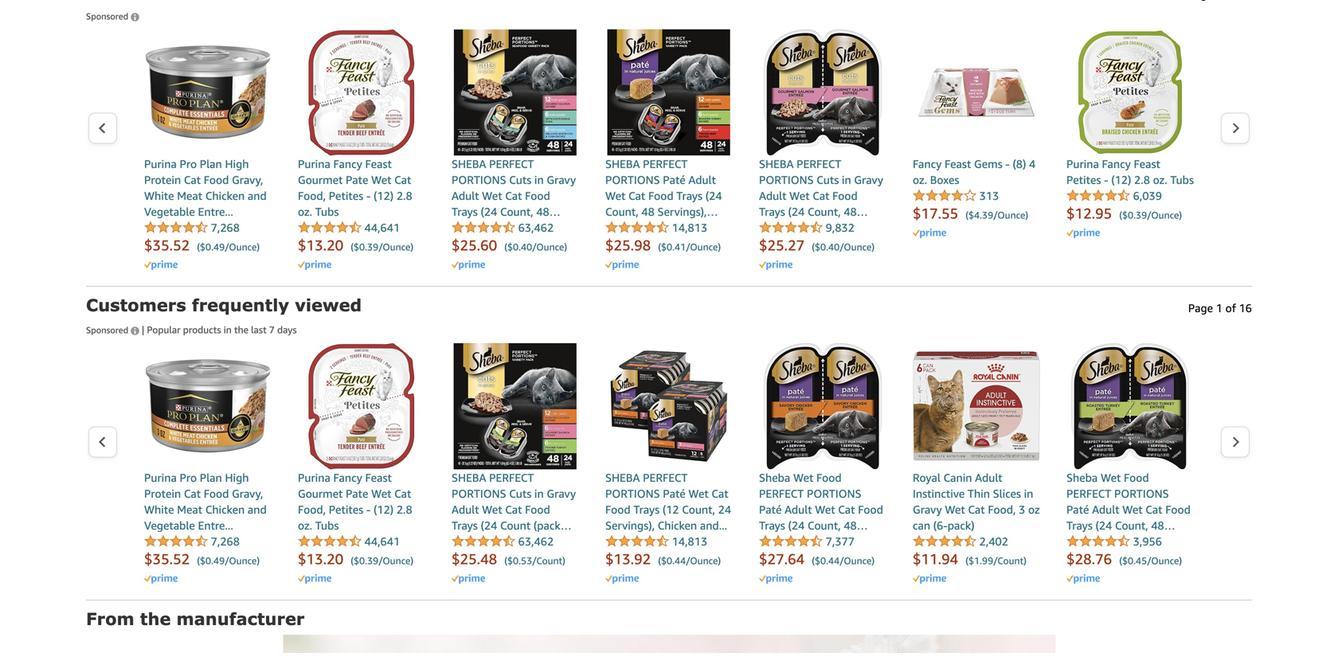 Task type: vqa. For each thing, say whether or not it's contained in the screenshot.
14,813 for $25.98
yes



Task type: locate. For each thing, give the bounding box(es) containing it.
1 meat from the top
[[177, 189, 203, 202]]

7,268
[[211, 221, 240, 234], [211, 535, 240, 548]]

63,462 up ($0.53/count)
[[518, 535, 554, 548]]

2 14,813 link from the top
[[606, 535, 708, 549]]

2 14,813 from the top
[[672, 535, 708, 548]]

perfect for $25.48
[[489, 471, 534, 484]]

63,462 link for $25.48
[[452, 535, 554, 549]]

0 vertical spatial (12)
[[1112, 173, 1132, 186]]

14,813 down and...
[[672, 535, 708, 548]]

1 vertical spatial next image
[[1232, 436, 1241, 448]]

($0.39/ounce)
[[1120, 210, 1183, 221], [351, 241, 414, 253], [351, 555, 414, 567]]

oz.
[[913, 173, 928, 186], [1153, 173, 1168, 186], [298, 205, 312, 218], [298, 519, 312, 532]]

1 vertical spatial 14,813
[[672, 535, 708, 548]]

purina inside purina fancy feast petites - (12) 2.8 oz. tubs
[[1067, 157, 1100, 171]]

sheba wet food perfect portions paté adult wet cat food trays (24 count, 48…
[[759, 471, 884, 532], [1067, 471, 1191, 532]]

trays
[[677, 189, 703, 202], [452, 205, 478, 218], [759, 205, 786, 218], [634, 503, 660, 516], [452, 519, 478, 532], [759, 519, 786, 532], [1067, 519, 1093, 532]]

count, left "48"
[[606, 205, 639, 218]]

0 vertical spatial purina pro plan high protein cat food gravy, white meat chicken and vegetable entree - (24) 3 oz. pull-top cans image
[[144, 29, 272, 156]]

(24 for $25.48
[[481, 519, 497, 532]]

the left last
[[234, 324, 249, 335]]

($0.49/ounce) for $25.60
[[197, 241, 260, 253]]

perfect up 9,832 link
[[797, 157, 842, 171]]

1 ($0.40/ounce) from the left
[[505, 241, 567, 253]]

($0.44/ounce) inside the $27.64 ($0.44/ounce)
[[812, 555, 875, 567]]

14,813 link up $25.98 ($0.41/ounce)
[[606, 221, 708, 235]]

purina fancy feast petites - (12) 2.8 oz. tubs link
[[1067, 29, 1194, 188]]

instinctive
[[913, 487, 965, 500]]

sheba perfect portions cuts in gravy adult wet cat food trays (24 count, 48… link
[[452, 29, 579, 220], [759, 29, 887, 220]]

2 purina pro plan high protein cat food gravy, white meat chicken and vegetable entree - (24) 3 oz. pull-top cans image from the top
[[144, 343, 272, 470]]

1 sponsored link from the top
[[86, 3, 139, 23]]

1 sheba perfect portions cuts in gravy adult wet cat food trays (24 count, 48… from the left
[[452, 157, 576, 218]]

1 vertical spatial 63,462
[[518, 535, 554, 548]]

$35.52 up customers
[[144, 237, 190, 254]]

1 vertical spatial 7,268 link
[[144, 535, 240, 549]]

$25.27 ($0.40/ounce)
[[759, 237, 875, 254]]

24
[[718, 503, 732, 516]]

in inside the sheba perfect portions cuts in gravy adult wet cat food trays (24 count (pack…
[[535, 487, 544, 500]]

sheba wet food perfect portions paté adult wet cat food trays (24 count, 48… for $28.76
[[1067, 471, 1191, 532]]

($0.44/ounce) inside $13.92 ($0.44/ounce)
[[658, 555, 721, 567]]

2 purina fancy feast gourmet pate wet cat food, petites - (12) 2.8 oz. tubs image from the top
[[298, 343, 426, 470]]

sheba perfect portions paté adult wet cat food trays (24 count, 48 servings),…
[[606, 157, 722, 218]]

0 vertical spatial protein
[[144, 173, 181, 186]]

cat inside sheba perfect portions paté wet cat food trays (12 count, 24 servings), chicken and...
[[712, 487, 729, 500]]

in up $25.60 ($0.40/ounce)
[[535, 173, 544, 186]]

2 ($0.40/ounce) from the left
[[812, 241, 875, 253]]

1 plan from the top
[[200, 157, 222, 171]]

$35.52 for $25.60
[[144, 237, 190, 254]]

$35.52 up the from the manufacturer
[[144, 551, 190, 568]]

2 44,641 from the top
[[365, 535, 400, 548]]

2 vertical spatial chicken
[[658, 519, 697, 532]]

1 white from the top
[[144, 189, 174, 202]]

1 sheba perfect portions cuts in gravy adult wet cat food trays (24 count, 48… link from the left
[[452, 29, 579, 220]]

1 horizontal spatial sheba perfect portions cuts in gravy adult wet cat food trays (24 count, 48…
[[759, 157, 884, 218]]

sheba perfect portions cuts in gravy adult wet cat food trays (24 count, 48… up 9,832 link
[[759, 157, 884, 218]]

(24 up $25.60
[[481, 205, 497, 218]]

feast inside purina fancy feast petites - (12) 2.8 oz. tubs
[[1134, 157, 1161, 171]]

food,
[[298, 189, 326, 202], [298, 503, 326, 516], [988, 503, 1016, 516]]

1 pro from the top
[[180, 157, 197, 171]]

0 vertical spatial vegetable
[[144, 205, 195, 218]]

petites for $27.64
[[329, 503, 364, 516]]

0 horizontal spatial sheba perfect portions cuts in gravy adult wet cat food trays (24 count, 48…
[[452, 157, 576, 218]]

0 vertical spatial 2.8
[[1135, 173, 1151, 186]]

in up (pack…
[[535, 487, 544, 500]]

1 vertical spatial $35.52
[[144, 551, 190, 568]]

($0.44/ounce) down and...
[[658, 555, 721, 567]]

2 7,268 link from the top
[[144, 535, 240, 549]]

0 vertical spatial 14,813 link
[[606, 221, 708, 235]]

$12.95 ($0.39/ounce)
[[1067, 205, 1183, 222]]

sponsored
[[86, 11, 131, 22], [86, 325, 131, 335]]

canin
[[944, 471, 973, 484]]

1 vertical spatial purina pro plan high protein cat food gravy, white meat chicken and vegetable entre...
[[144, 471, 267, 532]]

(pack…
[[534, 519, 572, 532]]

2 white from the top
[[144, 503, 174, 516]]

1 vertical spatial chicken
[[205, 503, 245, 516]]

$13.20
[[298, 237, 344, 254], [298, 551, 344, 568]]

48… up 9,832
[[844, 205, 868, 218]]

the right from at the left of page
[[140, 609, 171, 629]]

purina fancy feast gourmet pate wet cat food, petites - (12) 2.8 oz. tubs image
[[298, 29, 426, 156], [298, 343, 426, 470]]

($0.40/ounce) right $25.60
[[505, 241, 567, 253]]

sheba perfect portions cuts in gravy adult wet cat food trays (24 count, 48… for $25.60
[[452, 157, 576, 218]]

purina pro plan high protein cat food gravy, white meat chicken and vegetable entree - (24) 3 oz. pull-top cans image
[[144, 29, 272, 156], [144, 343, 272, 470]]

cuts up 9,832
[[817, 173, 839, 186]]

1 horizontal spatial sheba wet food perfect portions paté adult wet cat food trays (24 count, 48…
[[1067, 471, 1191, 532]]

1 vertical spatial protein
[[144, 487, 181, 500]]

cuts inside the sheba perfect portions cuts in gravy adult wet cat food trays (24 count (pack…
[[509, 487, 532, 500]]

1 vertical spatial pate
[[346, 487, 368, 500]]

gravy inside the sheba perfect portions cuts in gravy adult wet cat food trays (24 count (pack…
[[547, 487, 576, 500]]

cuts up the count at the bottom of the page
[[509, 487, 532, 500]]

2 7,268 from the top
[[211, 535, 240, 548]]

1 14,813 from the top
[[672, 221, 708, 234]]

0 vertical spatial ($0.39/ounce)
[[1120, 210, 1183, 221]]

paté up (12
[[663, 487, 686, 500]]

in up 9,832
[[842, 173, 852, 186]]

vegetable for $25.60
[[144, 205, 195, 218]]

1 63,462 from the top
[[518, 221, 554, 234]]

1 purina fancy feast gourmet pate wet cat food, petites - (12) 2.8 oz. tubs from the top
[[298, 157, 413, 218]]

1 $35.52 from the top
[[144, 237, 190, 254]]

($0.44/ounce) down 7,377
[[812, 555, 875, 567]]

1 ($0.49/ounce) from the top
[[197, 241, 260, 253]]

48
[[642, 205, 655, 218]]

paté up servings),…
[[663, 173, 686, 186]]

2 gourmet from the top
[[298, 487, 343, 500]]

adult up 9,832 link
[[759, 189, 787, 202]]

chicken inside sheba perfect portions paté wet cat food trays (12 count, 24 servings), chicken and...
[[658, 519, 697, 532]]

gravy, for $25.60
[[232, 173, 263, 186]]

gravy,
[[232, 173, 263, 186], [232, 487, 263, 500]]

perfect down the sheba perfect portions cuts in gravy adult wet cat food trays (24 count, 48 servings), gourmet salmon, sustainable tuna, and delicate whitefish & tuna entrée, easy peel twin-pack "image"
[[489, 157, 534, 171]]

2 meat from the top
[[177, 503, 203, 516]]

1 pate from the top
[[346, 173, 368, 186]]

($0.49/ounce) up customers frequently viewed
[[197, 241, 260, 253]]

meat for $25.48
[[177, 503, 203, 516]]

1 vertical spatial 7,268
[[211, 535, 240, 548]]

0 vertical spatial purina fancy feast gourmet pate wet cat food, petites - (12) 2.8 oz. tubs image
[[298, 29, 426, 156]]

1 vertical spatial purina pro plan high protein cat food gravy, white meat chicken and vegetable entre... link
[[144, 343, 272, 534]]

from the manufacturer
[[86, 609, 305, 629]]

frequently
[[192, 295, 289, 315]]

0 vertical spatial high
[[225, 157, 249, 171]]

sheba perfect portions cuts in gravy adult wet cat food trays (24 count, 48…
[[452, 157, 576, 218], [759, 157, 884, 218]]

2 $13.20 ($0.39/ounce) from the top
[[298, 551, 414, 568]]

pate for $25.60
[[346, 173, 368, 186]]

chicken for $25.48
[[205, 503, 245, 516]]

$25.60
[[452, 237, 497, 254]]

cuts for $25.27
[[817, 173, 839, 186]]

(24 inside the sheba perfect portions cuts in gravy adult wet cat food trays (24 count (pack…
[[481, 519, 497, 532]]

0 vertical spatial purina fancy feast gourmet pate wet cat food, petites - (12) 2.8 oz. tubs link
[[298, 29, 426, 220]]

1 vertical spatial tubs
[[315, 205, 339, 218]]

1 vertical spatial entre...
[[198, 519, 233, 532]]

2 $35.52 ($0.49/ounce) from the top
[[144, 551, 260, 568]]

trays for $25.60
[[452, 205, 478, 218]]

1 purina pro plan high protein cat food gravy, white meat chicken and vegetable entre... from the top
[[144, 157, 267, 218]]

1 high from the top
[[225, 157, 249, 171]]

portions inside the sheba perfect portions cuts in gravy adult wet cat food trays (24 count (pack…
[[452, 487, 507, 500]]

1 14,813 link from the top
[[606, 221, 708, 235]]

sheba for $13.92
[[606, 471, 640, 484]]

$25.27
[[759, 237, 805, 254]]

(8)
[[1013, 157, 1027, 171]]

2 $13.20 from the top
[[298, 551, 344, 568]]

sheba wet food perfect portions paté adult wet cat food trays (24 count, 48 servings), roasted turkey entrée, easy peel twin-pack trays image
[[1067, 343, 1194, 470]]

trays up $25.27
[[759, 205, 786, 218]]

next image for $28.76
[[1232, 436, 1241, 448]]

1 purina pro plan high protein cat food gravy, white meat chicken and vegetable entree - (24) 3 oz. pull-top cans image from the top
[[144, 29, 272, 156]]

$13.20 ($0.39/ounce) for $25.48
[[298, 551, 414, 568]]

63,462
[[518, 221, 554, 234], [518, 535, 554, 548]]

portions for $25.48
[[452, 487, 507, 500]]

1 vertical spatial purina pro plan high protein cat food gravy, white meat chicken and vegetable entree - (24) 3 oz. pull-top cans image
[[144, 343, 272, 470]]

1 vertical spatial 14,813 link
[[606, 535, 708, 549]]

1 sponsored from the top
[[86, 11, 131, 22]]

1 7,268 link from the top
[[144, 221, 240, 235]]

adult for $28.76
[[1093, 503, 1120, 516]]

2 vertical spatial ($0.39/ounce)
[[351, 555, 414, 567]]

1 vertical spatial the
[[140, 609, 171, 629]]

1 vertical spatial $13.20 ($0.39/ounce)
[[298, 551, 414, 568]]

7,268 up customers frequently viewed
[[211, 221, 240, 234]]

0 vertical spatial chicken
[[205, 189, 245, 202]]

2 ($0.44/ounce) from the left
[[812, 555, 875, 567]]

next image for $12.95
[[1232, 122, 1241, 134]]

(24 up 7,377 link
[[788, 519, 805, 532]]

2 plan from the top
[[200, 471, 222, 484]]

paté right oz
[[1067, 503, 1090, 516]]

1 vertical spatial (12)
[[374, 189, 394, 202]]

1 vegetable from the top
[[144, 205, 195, 218]]

1 vertical spatial gravy,
[[232, 487, 263, 500]]

$35.52 ($0.49/ounce) up customers frequently viewed
[[144, 237, 260, 254]]

slices
[[993, 487, 1021, 500]]

perfect up the count at the bottom of the page
[[489, 471, 534, 484]]

perfect inside sheba perfect portions paté wet cat food trays (12 count, 24 servings), chicken and...
[[643, 471, 688, 484]]

1 vertical spatial sponsored link
[[86, 317, 142, 337]]

0 horizontal spatial ($0.44/ounce)
[[658, 555, 721, 567]]

list
[[118, 29, 1221, 271], [118, 343, 1221, 585]]

$35.52 ($0.49/ounce) up the from the manufacturer
[[144, 551, 260, 568]]

0 vertical spatial ($0.49/ounce)
[[197, 241, 260, 253]]

14,813 for $13.92
[[672, 535, 708, 548]]

sheba wet food perfect portions paté adult wet cat food trays (24 count, 48… link
[[759, 343, 887, 534], [1067, 343, 1194, 534]]

0 vertical spatial entre...
[[198, 205, 233, 218]]

0 vertical spatial 14,813
[[672, 221, 708, 234]]

portions up $25.60
[[452, 173, 507, 186]]

(24 left the count at the bottom of the page
[[481, 519, 497, 532]]

48…
[[537, 205, 561, 218], [844, 205, 868, 218], [844, 519, 868, 532], [1152, 519, 1176, 532]]

in inside royal canin adult instinctive thin slices in gravy wet cat food, 3 oz can (6-pack)
[[1024, 487, 1034, 500]]

count, up 3,956
[[1116, 519, 1149, 532]]

($0.44/ounce) for $13.92
[[658, 555, 721, 567]]

sheba wet food perfect portions paté adult wet cat food trays (24 count, 48… up 7,377 link
[[759, 471, 884, 532]]

1 horizontal spatial sheba wet food perfect portions paté adult wet cat food trays (24 count, 48… link
[[1067, 343, 1194, 534]]

48… for $28.76
[[1152, 519, 1176, 532]]

sheba up 3,956 link
[[1067, 471, 1098, 484]]

1 $35.52 ($0.49/ounce) from the top
[[144, 237, 260, 254]]

meat for $25.60
[[177, 189, 203, 202]]

sheba perfect portions cuts in gravy adult wet cat food trays (24 count (pack…
[[452, 471, 576, 532]]

($0.40/ounce) for $25.27
[[812, 241, 875, 253]]

(24 up servings),…
[[706, 189, 722, 202]]

adult for $25.60
[[452, 189, 479, 202]]

sheba perfect portions cuts in gravy adult wet cat food trays (24 count, 48… link for $25.60
[[452, 29, 579, 220]]

can
[[913, 519, 931, 532]]

63,462 link up $25.48 ($0.53/count)
[[452, 535, 554, 549]]

1 vertical spatial petites
[[329, 189, 364, 202]]

white for $25.48
[[144, 503, 174, 516]]

0 vertical spatial sponsored link
[[86, 3, 139, 23]]

sheba inside sheba perfect portions paté adult wet cat food trays (24 count, 48 servings),…
[[606, 157, 640, 171]]

1 horizontal spatial the
[[234, 324, 249, 335]]

portions up the count at the bottom of the page
[[452, 487, 507, 500]]

1 vertical spatial and
[[248, 503, 267, 516]]

2 entre... from the top
[[198, 519, 233, 532]]

0 vertical spatial purina pro plan high protein cat food gravy, white meat chicken and vegetable entre...
[[144, 157, 267, 218]]

adult up $25.60
[[452, 189, 479, 202]]

perfect inside the sheba perfect portions cuts in gravy adult wet cat food trays (24 count (pack…
[[489, 471, 534, 484]]

gravy inside royal canin adult instinctive thin slices in gravy wet cat food, 3 oz can (6-pack)
[[913, 503, 942, 516]]

2 sheba perfect portions cuts in gravy adult wet cat food trays (24 count, 48… from the left
[[759, 157, 884, 218]]

1 44,641 link from the top
[[298, 221, 400, 235]]

count, up 7,377
[[808, 519, 841, 532]]

0 vertical spatial gourmet
[[298, 173, 343, 186]]

($0.53/count)
[[505, 555, 566, 567]]

sheba for $25.48
[[452, 471, 486, 484]]

(12) inside purina fancy feast petites - (12) 2.8 oz. tubs
[[1112, 173, 1132, 186]]

4
[[1030, 157, 1036, 171]]

from
[[86, 609, 134, 629]]

1 horizontal spatial ($0.40/ounce)
[[812, 241, 875, 253]]

1 purina pro plan high protein cat food gravy, white meat chicken and vegetable entre... link from the top
[[144, 29, 272, 220]]

adult inside sheba perfect portions paté adult wet cat food trays (24 count, 48 servings),…
[[689, 173, 716, 186]]

1 purina fancy feast gourmet pate wet cat food, petites - (12) 2.8 oz. tubs image from the top
[[298, 29, 426, 156]]

cat inside sheba perfect portions paté adult wet cat food trays (24 count, 48 servings),…
[[629, 189, 646, 202]]

2 sponsored from the top
[[86, 325, 131, 335]]

2 ($0.49/ounce) from the top
[[197, 555, 260, 567]]

($0.40/ounce) down 9,832
[[812, 241, 875, 253]]

(24 up 9,832 link
[[788, 205, 805, 218]]

2 $35.52 from the top
[[144, 551, 190, 568]]

previous image
[[98, 436, 107, 448]]

$25.48 ($0.53/count)
[[452, 551, 566, 568]]

purina fancy feast gourmet pate wet cat food, petites - (12) 2.8 oz. tubs for $25.48
[[298, 471, 413, 532]]

2 purina fancy feast gourmet pate wet cat food, petites - (12) 2.8 oz. tubs link from the top
[[298, 343, 426, 534]]

protein for $25.48
[[144, 487, 181, 500]]

0 horizontal spatial sheba perfect portions cuts in gravy adult wet cat food trays (24 count, 48… link
[[452, 29, 579, 220]]

2 purina pro plan high protein cat food gravy, white meat chicken and vegetable entre... link from the top
[[144, 343, 272, 534]]

gourmet
[[298, 173, 343, 186], [298, 487, 343, 500]]

trays up servings),…
[[677, 189, 703, 202]]

($0.44/ounce) for $27.64
[[812, 555, 875, 567]]

44,641 link for $25.48
[[298, 535, 400, 549]]

$13.20 for $25.60
[[298, 237, 344, 254]]

servings),
[[606, 519, 655, 532]]

1 gravy, from the top
[[232, 173, 263, 186]]

customers frequently viewed
[[86, 295, 362, 315]]

1 ($0.44/ounce) from the left
[[658, 555, 721, 567]]

trays up "servings),"
[[634, 503, 660, 516]]

adult inside the sheba perfect portions cuts in gravy adult wet cat food trays (24 count (pack…
[[452, 503, 479, 516]]

2 pate from the top
[[346, 487, 368, 500]]

$35.52 ($0.49/ounce)
[[144, 237, 260, 254], [144, 551, 260, 568]]

2 vertical spatial (12)
[[374, 503, 394, 516]]

0 vertical spatial plan
[[200, 157, 222, 171]]

trays up $28.76
[[1067, 519, 1093, 532]]

cat inside royal canin adult instinctive thin slices in gravy wet cat food, 3 oz can (6-pack)
[[968, 503, 985, 516]]

7,268 up manufacturer on the left bottom of the page
[[211, 535, 240, 548]]

sheba wet food perfect portions paté adult wet cat food trays (24 count, 48… up 3,956 link
[[1067, 471, 1191, 532]]

2 sheba from the left
[[1067, 471, 1098, 484]]

1 horizontal spatial sheba perfect portions cuts in gravy adult wet cat food trays (24 count, 48… link
[[759, 29, 887, 220]]

0 vertical spatial list
[[118, 29, 1221, 271]]

1 vertical spatial 63,462 link
[[452, 535, 554, 549]]

perfect inside sheba perfect portions paté adult wet cat food trays (24 count, 48 servings),…
[[643, 157, 688, 171]]

adult up 7,377 link
[[785, 503, 812, 516]]

48… for $25.60
[[537, 205, 561, 218]]

portions up "servings),"
[[606, 487, 660, 500]]

1 vertical spatial meat
[[177, 503, 203, 516]]

2 vegetable from the top
[[144, 519, 195, 532]]

trays up $25.60
[[452, 205, 478, 218]]

0 vertical spatial and
[[248, 189, 267, 202]]

adult up thin
[[975, 471, 1003, 484]]

1 7,268 from the top
[[211, 221, 240, 234]]

2 sheba perfect portions cuts in gravy adult wet cat food trays (24 count, 48… link from the left
[[759, 29, 887, 220]]

$35.52 ($0.49/ounce) for $25.60
[[144, 237, 260, 254]]

list containing $17.55
[[118, 29, 1221, 271]]

2 sheba wet food perfect portions paté adult wet cat food trays (24 count, 48… from the left
[[1067, 471, 1191, 532]]

1 gourmet from the top
[[298, 173, 343, 186]]

2 purina pro plan high protein cat food gravy, white meat chicken and vegetable entre... from the top
[[144, 471, 267, 532]]

2 63,462 from the top
[[518, 535, 554, 548]]

0 vertical spatial 7,268 link
[[144, 221, 240, 235]]

boxes
[[931, 173, 960, 186]]

14,813 down servings),…
[[672, 221, 708, 234]]

perfect up (12
[[643, 471, 688, 484]]

$13.20 ($0.39/ounce)
[[298, 237, 414, 254], [298, 551, 414, 568]]

sponsored for second sponsored link from the bottom
[[86, 11, 131, 22]]

list for previous image
[[118, 29, 1221, 271]]

63,462 up $25.60 ($0.40/ounce)
[[518, 221, 554, 234]]

perfect up "48"
[[643, 157, 688, 171]]

1 vertical spatial purina fancy feast gourmet pate wet cat food, petites - (12) 2.8 oz. tubs image
[[298, 343, 426, 470]]

1 next image from the top
[[1232, 122, 1241, 134]]

48… for $27.64
[[844, 519, 868, 532]]

0 vertical spatial purina pro plan high protein cat food gravy, white meat chicken and vegetable entre... link
[[144, 29, 272, 220]]

6,039 link
[[1067, 189, 1163, 204]]

48… up $25.60 ($0.40/ounce)
[[537, 205, 561, 218]]

($0.40/ounce) for $25.60
[[505, 241, 567, 253]]

portions up 9,832 link
[[759, 173, 814, 186]]

63,462 link up $25.60 ($0.40/ounce)
[[452, 221, 554, 235]]

2 next image from the top
[[1232, 436, 1241, 448]]

entre... for $25.60
[[198, 205, 233, 218]]

14,813 link
[[606, 221, 708, 235], [606, 535, 708, 549]]

adult up 3,956 link
[[1093, 503, 1120, 516]]

($0.49/ounce) up manufacturer on the left bottom of the page
[[197, 555, 260, 567]]

(12)
[[1112, 173, 1132, 186], [374, 189, 394, 202], [374, 503, 394, 516]]

0 vertical spatial tubs
[[1171, 173, 1194, 186]]

1 vertical spatial pro
[[180, 471, 197, 484]]

sheba perfect portions cuts in gravy adult wet cat food trays (24 count, 48… link for $25.27
[[759, 29, 887, 220]]

14,813 link up $13.92 ($0.44/ounce)
[[606, 535, 708, 549]]

48… up 3,956
[[1152, 519, 1176, 532]]

2 vertical spatial 2.8
[[397, 503, 413, 516]]

sheba perfect portions paté adult wet cat food trays (24 count, 48 servings), savory chicken, roasted turkey, and tender beef entrée, easy peel twin-pack trays image
[[606, 29, 733, 156]]

count, up 9,832
[[808, 205, 841, 218]]

food, inside royal canin adult instinctive thin slices in gravy wet cat food, 3 oz can (6-pack)
[[988, 503, 1016, 516]]

sponsored link
[[86, 3, 139, 23], [86, 317, 142, 337]]

perfect for $25.27
[[797, 157, 842, 171]]

14,813
[[672, 221, 708, 234], [672, 535, 708, 548]]

0 horizontal spatial sheba wet food perfect portions paté adult wet cat food trays (24 count, 48…
[[759, 471, 884, 532]]

sheba wet food perfect portions paté adult wet cat food trays (24 count, 48… for $27.64
[[759, 471, 884, 532]]

adult up $25.48
[[452, 503, 479, 516]]

0 vertical spatial $35.52
[[144, 237, 190, 254]]

2 63,462 link from the top
[[452, 535, 554, 549]]

count, up $25.60 ($0.40/ounce)
[[500, 205, 534, 218]]

royal canin adult instinctive thin slices in gravy wet cat food, 3 oz can (6-pack) image
[[913, 343, 1041, 470]]

paté
[[663, 173, 686, 186], [663, 487, 686, 500], [759, 503, 782, 516], [1067, 503, 1090, 516]]

meat
[[177, 189, 203, 202], [177, 503, 203, 516]]

trays up $27.64
[[759, 519, 786, 532]]

1 $13.20 from the top
[[298, 237, 344, 254]]

purina pro plan high protein cat food gravy, white meat chicken and vegetable entree - (24) 3 oz. pull-top cans image for $25.60
[[144, 29, 272, 156]]

count, inside sheba perfect portions paté wet cat food trays (12 count, 24 servings), chicken and...
[[682, 503, 716, 516]]

2 vertical spatial petites
[[329, 503, 364, 516]]

fancy feast gems - (8) 4 oz. boxes link
[[913, 29, 1041, 188]]

1 list from the top
[[118, 29, 1221, 271]]

pate
[[346, 173, 368, 186], [346, 487, 368, 500]]

sponsored for 1st sponsored link from the bottom
[[86, 325, 131, 335]]

0 vertical spatial 63,462 link
[[452, 221, 554, 235]]

1 44,641 from the top
[[365, 221, 400, 234]]

count, up and...
[[682, 503, 716, 516]]

1 63,462 link from the top
[[452, 221, 554, 235]]

in up oz
[[1024, 487, 1034, 500]]

1 vertical spatial list
[[118, 343, 1221, 585]]

next image
[[1232, 122, 1241, 134], [1232, 436, 1241, 448]]

portions for $13.92
[[606, 487, 660, 500]]

wet inside royal canin adult instinctive thin slices in gravy wet cat food, 3 oz can (6-pack)
[[945, 503, 966, 516]]

portions
[[452, 173, 507, 186], [606, 173, 660, 186], [759, 173, 814, 186], [452, 487, 507, 500], [606, 487, 660, 500], [807, 487, 862, 500], [1115, 487, 1169, 500]]

1 vertical spatial white
[[144, 503, 174, 516]]

1 vertical spatial 44,641
[[365, 535, 400, 548]]

1 protein from the top
[[144, 173, 181, 186]]

0 vertical spatial 7,268
[[211, 221, 240, 234]]

1 $13.20 ($0.39/ounce) from the top
[[298, 237, 414, 254]]

sheba up 7,377 link
[[759, 471, 791, 484]]

sheba inside the sheba perfect portions cuts in gravy adult wet cat food trays (24 count (pack…
[[452, 471, 486, 484]]

14,813 link for $25.98
[[606, 221, 708, 235]]

wet
[[371, 173, 392, 186], [482, 189, 502, 202], [606, 189, 626, 202], [790, 189, 810, 202], [794, 471, 814, 484], [1101, 471, 1121, 484], [371, 487, 392, 500], [689, 487, 709, 500], [482, 503, 502, 516], [815, 503, 836, 516], [945, 503, 966, 516], [1123, 503, 1143, 516]]

sheba perfect portions cuts in gravy adult wet cat food trays (24 count, 48… up $25.60 ($0.40/ounce)
[[452, 157, 576, 218]]

petites for $25.27
[[329, 189, 364, 202]]

2 pro from the top
[[180, 471, 197, 484]]

1 vertical spatial ($0.39/ounce)
[[351, 241, 414, 253]]

1 vertical spatial purina fancy feast gourmet pate wet cat food, petites - (12) 2.8 oz. tubs link
[[298, 343, 426, 534]]

1 sheba wet food perfect portions paté adult wet cat food trays (24 count, 48… from the left
[[759, 471, 884, 532]]

1 vertical spatial gourmet
[[298, 487, 343, 500]]

2 and from the top
[[248, 503, 267, 516]]

2 gravy, from the top
[[232, 487, 263, 500]]

1 vertical spatial plan
[[200, 471, 222, 484]]

2 protein from the top
[[144, 487, 181, 500]]

2 44,641 link from the top
[[298, 535, 400, 549]]

tubs for $27.64
[[315, 519, 339, 532]]

0 horizontal spatial sheba
[[759, 471, 791, 484]]

1 vertical spatial $13.20
[[298, 551, 344, 568]]

1 vertical spatial vegetable
[[144, 519, 195, 532]]

pate for $25.48
[[346, 487, 368, 500]]

- inside fancy feast gems - (8) 4 oz. boxes
[[1006, 157, 1010, 171]]

count,
[[500, 205, 534, 218], [606, 205, 639, 218], [808, 205, 841, 218], [682, 503, 716, 516], [808, 519, 841, 532], [1116, 519, 1149, 532]]

purina fancy feast gourmet pate wet cat food, petites - (12) 2.8 oz. tubs image for $25.48
[[298, 343, 426, 470]]

0 horizontal spatial sheba wet food perfect portions paté adult wet cat food trays (24 count, 48… link
[[759, 343, 887, 534]]

2 sheba wet food perfect portions paté adult wet cat food trays (24 count, 48… link from the left
[[1067, 343, 1194, 534]]

$11.94 ($1.99/count)
[[913, 551, 1027, 568]]

petites
[[1067, 173, 1102, 186], [329, 189, 364, 202], [329, 503, 364, 516]]

0 vertical spatial next image
[[1232, 122, 1241, 134]]

0 vertical spatial petites
[[1067, 173, 1102, 186]]

cuts up $25.60 ($0.40/ounce)
[[509, 173, 532, 186]]

gourmet for $25.60
[[298, 173, 343, 186]]

entre...
[[198, 205, 233, 218], [198, 519, 233, 532]]

0 vertical spatial meat
[[177, 189, 203, 202]]

0 vertical spatial $13.20 ($0.39/ounce)
[[298, 237, 414, 254]]

313
[[980, 189, 999, 202]]

1 sheba from the left
[[759, 471, 791, 484]]

trays for $27.64
[[759, 519, 786, 532]]

trays inside the sheba perfect portions cuts in gravy adult wet cat food trays (24 count (pack…
[[452, 519, 478, 532]]

0 vertical spatial 63,462
[[518, 221, 554, 234]]

purina pro plan high protein cat food gravy, white meat chicken and vegetable entre... link for $25.60
[[144, 29, 272, 220]]

0 vertical spatial gravy,
[[232, 173, 263, 186]]

2 vertical spatial tubs
[[315, 519, 339, 532]]

petites inside purina fancy feast petites - (12) 2.8 oz. tubs
[[1067, 173, 1102, 186]]

portions inside sheba perfect portions paté adult wet cat food trays (24 count, 48 servings),…
[[606, 173, 660, 186]]

list containing $35.52
[[118, 343, 1221, 585]]

1 and from the top
[[248, 189, 267, 202]]

1 sheba wet food perfect portions paté adult wet cat food trays (24 count, 48… link from the left
[[759, 343, 887, 534]]

2 high from the top
[[225, 471, 249, 484]]

cuts
[[509, 173, 532, 186], [817, 173, 839, 186], [509, 487, 532, 500]]

63,462 for $25.48
[[518, 535, 554, 548]]

($0.49/ounce) for $25.48
[[197, 555, 260, 567]]

(12
[[663, 503, 679, 516]]

pro for $25.60
[[180, 157, 197, 171]]

cat inside the sheba perfect portions cuts in gravy adult wet cat food trays (24 count (pack…
[[505, 503, 522, 516]]

in
[[535, 173, 544, 186], [842, 173, 852, 186], [224, 324, 232, 335], [535, 487, 544, 500], [1024, 487, 1034, 500]]

1 horizontal spatial sheba
[[1067, 471, 1098, 484]]

iconic fancy feast white cat licking her lips. image
[[283, 635, 1056, 653]]

1 vertical spatial high
[[225, 471, 249, 484]]

oz
[[1029, 503, 1040, 516]]

fancy
[[333, 157, 362, 171], [913, 157, 942, 171], [1102, 157, 1131, 171], [333, 471, 362, 484]]

1 vertical spatial 44,641 link
[[298, 535, 400, 549]]

purina pro plan high protein cat food gravy, white meat chicken and vegetable entre...
[[144, 157, 267, 218], [144, 471, 267, 532]]

0 vertical spatial 44,641
[[365, 221, 400, 234]]

portions inside sheba perfect portions paté wet cat food trays (12 count, 24 servings), chicken and...
[[606, 487, 660, 500]]

sheba perfect portions cuts in gravy adult wet cat food trays (24 count, 48… for $25.27
[[759, 157, 884, 218]]

$28.76
[[1067, 551, 1113, 568]]

0 vertical spatial $35.52 ($0.49/ounce)
[[144, 237, 260, 254]]

0 vertical spatial 44,641 link
[[298, 221, 400, 235]]

portions up "48"
[[606, 173, 660, 186]]

1 vertical spatial ($0.49/ounce)
[[197, 555, 260, 567]]

0 vertical spatial sponsored
[[86, 11, 131, 22]]

($0.49/ounce)
[[197, 241, 260, 253], [197, 555, 260, 567]]

2 list from the top
[[118, 343, 1221, 585]]

0 horizontal spatial ($0.40/ounce)
[[505, 241, 567, 253]]

trays inside sheba perfect portions paté adult wet cat food trays (24 count, 48 servings),…
[[677, 189, 703, 202]]

sheba inside sheba perfect portions paté wet cat food trays (12 count, 24 servings), chicken and...
[[606, 471, 640, 484]]

$25.98 ($0.41/ounce)
[[606, 237, 721, 254]]

days
[[277, 324, 297, 335]]

$28.76 ($0.45/ounce)
[[1067, 551, 1183, 568]]

9,832
[[826, 221, 855, 234]]

1 purina fancy feast gourmet pate wet cat food, petites - (12) 2.8 oz. tubs link from the top
[[298, 29, 426, 220]]

tubs for $25.27
[[315, 205, 339, 218]]

- inside purina fancy feast petites - (12) 2.8 oz. tubs
[[1104, 173, 1109, 186]]

purina fancy feast gourmet pate wet cat food, petites - (12) 2.8 oz. tubs link for $25.48
[[298, 343, 426, 534]]

1 vertical spatial purina fancy feast gourmet pate wet cat food, petites - (12) 2.8 oz. tubs
[[298, 471, 413, 532]]

2 purina fancy feast gourmet pate wet cat food, petites - (12) 2.8 oz. tubs from the top
[[298, 471, 413, 532]]

0 vertical spatial $13.20
[[298, 237, 344, 254]]

count, for $25.27
[[808, 205, 841, 218]]

adult up servings),…
[[689, 173, 716, 186]]

1 horizontal spatial ($0.44/ounce)
[[812, 555, 875, 567]]

0 vertical spatial pro
[[180, 157, 197, 171]]

0 vertical spatial white
[[144, 189, 174, 202]]

trays up $25.48
[[452, 519, 478, 532]]

purina
[[144, 157, 177, 171], [298, 157, 331, 171], [1067, 157, 1100, 171], [144, 471, 177, 484], [298, 471, 331, 484]]

gourmet for $25.48
[[298, 487, 343, 500]]

(24 up 3,956 link
[[1096, 519, 1113, 532]]

(12) for $27.64
[[374, 503, 394, 516]]

($0.40/ounce) inside the $25.27 ($0.40/ounce)
[[812, 241, 875, 253]]

63,462 link
[[452, 221, 554, 235], [452, 535, 554, 549]]

1 entre... from the top
[[198, 205, 233, 218]]

48… up 7,377
[[844, 519, 868, 532]]

(24 for $25.60
[[481, 205, 497, 218]]

($0.40/ounce) inside $25.60 ($0.40/ounce)
[[505, 241, 567, 253]]

adult for $25.27
[[759, 189, 787, 202]]



Task type: describe. For each thing, give the bounding box(es) containing it.
$25.98
[[606, 237, 651, 254]]

($0.45/ounce)
[[1120, 555, 1183, 567]]

($1.99/count)
[[966, 555, 1027, 567]]

44,641 for $25.60
[[365, 221, 400, 234]]

sheba perfect portions cuts in gravy adult wet cat food trays (24 count (pack of 2), 48 servings), roasted chicken, gourmet salmon and tender turkey entrée, easy peel twin-pack trays image
[[452, 343, 579, 470]]

($0.41/ounce)
[[658, 241, 721, 253]]

servings),…
[[658, 205, 718, 218]]

sheba perfect portions cuts in gravy adult wet cat food trays (24 count, 48 servings), gourmet salmon, sustainable tuna, and delicate whitefish & tuna entrée, easy peel twin-pack image
[[452, 29, 579, 156]]

plan for $25.60
[[200, 157, 222, 171]]

3,956 link
[[1067, 535, 1163, 549]]

oz. inside fancy feast gems - (8) 4 oz. boxes
[[913, 173, 928, 186]]

2 sponsored link from the top
[[86, 317, 142, 337]]

portions for $25.27
[[759, 173, 814, 186]]

sheba perfect portions cuts in gravy adult wet cat food trays (24 count, 48 servings), gourmet salmon entrée, easy peel twin-pack trays image
[[759, 29, 887, 156]]

count, for $28.76
[[1116, 519, 1149, 532]]

paté inside sheba perfect portions paté wet cat food trays (12 count, 24 servings), chicken and...
[[663, 487, 686, 500]]

9,832 link
[[759, 221, 855, 235]]

count, for $25.60
[[500, 205, 534, 218]]

fancy inside purina fancy feast petites - (12) 2.8 oz. tubs
[[1102, 157, 1131, 171]]

perfect up 3,956 link
[[1067, 487, 1112, 500]]

313 link
[[913, 189, 999, 204]]

wet inside sheba perfect portions paté wet cat food trays (12 count, 24 servings), chicken and...
[[689, 487, 709, 500]]

$17.55
[[913, 205, 959, 222]]

2.8 for $27.64
[[397, 503, 413, 516]]

portions for $25.60
[[452, 173, 507, 186]]

manufacturer
[[177, 609, 305, 629]]

6,039
[[1134, 189, 1163, 202]]

7,268 for $25.60
[[211, 221, 240, 234]]

44,641 for $25.48
[[365, 535, 400, 548]]

7,268 link for $25.60
[[144, 221, 240, 235]]

paté right 24
[[759, 503, 782, 516]]

$35.52 ($0.49/ounce) for $25.48
[[144, 551, 260, 568]]

perfect up 7,377 link
[[759, 487, 804, 500]]

royal
[[913, 471, 941, 484]]

protein for $25.60
[[144, 173, 181, 186]]

44,641 link for $25.60
[[298, 221, 400, 235]]

$27.64
[[759, 551, 805, 568]]

3,956
[[1134, 535, 1163, 548]]

$25.60 ($0.40/ounce)
[[452, 237, 567, 254]]

purina pro plan high protein cat food gravy, white meat chicken and vegetable entre... for $25.60
[[144, 157, 267, 218]]

(24 for $25.27
[[788, 205, 805, 218]]

($0.39/ounce) for $27.64
[[351, 555, 414, 567]]

7,377
[[826, 535, 855, 548]]

perfect for $25.98
[[643, 157, 688, 171]]

($4.39/ounce)
[[966, 210, 1029, 221]]

$13.92
[[606, 551, 651, 568]]

count, for $27.64
[[808, 519, 841, 532]]

(12) for $25.27
[[374, 189, 394, 202]]

3
[[1019, 503, 1026, 516]]

in down customers frequently viewed
[[224, 324, 232, 335]]

cuts for $25.60
[[509, 173, 532, 186]]

pro for $25.48
[[180, 471, 197, 484]]

sheba perfect portions paté wet cat food trays (12 count, 24 servings), chicken and...
[[606, 471, 732, 532]]

2.8 inside purina fancy feast petites - (12) 2.8 oz. tubs
[[1135, 173, 1151, 186]]

| popular products in the last 7 days
[[142, 324, 297, 335]]

$17.55 ($4.39/ounce)
[[913, 205, 1029, 222]]

products
[[183, 324, 221, 335]]

$27.64 ($0.44/ounce)
[[759, 551, 875, 568]]

thin
[[968, 487, 990, 500]]

count, inside sheba perfect portions paté adult wet cat food trays (24 count, 48 servings),…
[[606, 205, 639, 218]]

$35.52 for $25.48
[[144, 551, 190, 568]]

2,402
[[980, 535, 1009, 548]]

$25.48
[[452, 551, 497, 568]]

(6-
[[934, 519, 948, 532]]

sheba perfect portions paté adult wet cat food trays (24 count, 48 servings),… link
[[606, 29, 733, 220]]

$13.20 ($0.39/ounce) for $25.60
[[298, 237, 414, 254]]

adult inside royal canin adult instinctive thin slices in gravy wet cat food, 3 oz can (6-pack)
[[975, 471, 1003, 484]]

trays for $28.76
[[1067, 519, 1093, 532]]

sheba perfect portions cuts in gravy adult wet cat food trays (24 count (pack… link
[[452, 343, 579, 534]]

royal canin adult instinctive thin slices in gravy wet cat food, 3 oz can (6-pack)
[[913, 471, 1040, 532]]

in for $25.48
[[535, 487, 544, 500]]

of
[[1226, 302, 1237, 315]]

adult for $27.64
[[785, 503, 812, 516]]

gravy for $25.48
[[547, 487, 576, 500]]

sheba wet food perfect portions paté adult wet cat food trays (24 count, 48 servings), savory chicken entrée, easy peel twin-pack trays image
[[759, 343, 887, 470]]

63,462 link for $25.60
[[452, 221, 554, 235]]

high for $25.48
[[225, 471, 249, 484]]

48… for $25.27
[[844, 205, 868, 218]]

0 vertical spatial the
[[234, 324, 249, 335]]

($0.39/ounce) inside $12.95 ($0.39/ounce)
[[1120, 210, 1183, 221]]

sheba for $25.60
[[452, 157, 486, 171]]

portions for $25.98
[[606, 173, 660, 186]]

perfect for $25.60
[[489, 157, 534, 171]]

7
[[269, 324, 275, 335]]

royal canin adult instinctive thin slices in gravy wet cat food, 3 oz can (6-pack) link
[[913, 343, 1041, 534]]

pack)
[[948, 519, 975, 532]]

purina fancy feast gourmet pate wet cat food, petites - (12) 2.8 oz. tubs link for $25.60
[[298, 29, 426, 220]]

purina pro plan high protein cat food gravy, white meat chicken and vegetable entree - (24) 3 oz. pull-top cans image for $25.48
[[144, 343, 272, 470]]

tubs inside purina fancy feast petites - (12) 2.8 oz. tubs
[[1171, 173, 1194, 186]]

gravy for $25.27
[[855, 173, 884, 186]]

(24 for $28.76
[[1096, 519, 1113, 532]]

$12.95
[[1067, 205, 1113, 222]]

feast inside fancy feast gems - (8) 4 oz. boxes
[[945, 157, 972, 171]]

portions up 7,377
[[807, 487, 862, 500]]

paté inside sheba perfect portions paté adult wet cat food trays (24 count, 48 servings),…
[[663, 173, 686, 186]]

fancy feast gems - (8) 4 oz. boxes
[[913, 157, 1036, 186]]

fancy inside fancy feast gems - (8) 4 oz. boxes
[[913, 157, 942, 171]]

2,402 link
[[913, 535, 1009, 549]]

vegetable for $25.48
[[144, 519, 195, 532]]

7,377 link
[[759, 535, 855, 549]]

cuts for $25.48
[[509, 487, 532, 500]]

adult for $25.48
[[452, 503, 479, 516]]

and...
[[700, 519, 728, 532]]

list for previous icon
[[118, 343, 1221, 585]]

(24 inside sheba perfect portions paté adult wet cat food trays (24 count, 48 servings),…
[[706, 189, 722, 202]]

food inside sheba perfect portions paté wet cat food trays (12 count, 24 servings), chicken and...
[[606, 503, 631, 516]]

fancy feast gems - (8) 4 oz. boxes image
[[913, 29, 1041, 156]]

sheba perfect portions paté wet cat food trays (12 count, 24 servings), chicken and salmon entrée, easy peel twin-pack trays, 1.32 ounce (pack of 12) image
[[606, 343, 733, 470]]

last
[[251, 324, 267, 335]]

0 horizontal spatial the
[[140, 609, 171, 629]]

14,813 link for $13.92
[[606, 535, 708, 549]]

page 1 of 16
[[1189, 302, 1253, 315]]

purina pro plan high protein cat food gravy, white meat chicken and vegetable entre... for $25.48
[[144, 471, 267, 532]]

16
[[1240, 302, 1253, 315]]

purina fancy feast petites - (12) 2.8 oz. tubs image
[[1067, 29, 1194, 156]]

purina fancy feast petites - (12) 2.8 oz. tubs
[[1067, 157, 1194, 186]]

count
[[500, 519, 531, 532]]

gravy, for $25.48
[[232, 487, 263, 500]]

in for $25.27
[[842, 173, 852, 186]]

page
[[1189, 302, 1214, 315]]

food inside sheba perfect portions paté adult wet cat food trays (24 count, 48 servings),…
[[649, 189, 674, 202]]

trays for $25.48
[[452, 519, 478, 532]]

viewed
[[295, 295, 362, 315]]

customers
[[86, 295, 186, 315]]

gravy for $25.60
[[547, 173, 576, 186]]

63,462 for $25.60
[[518, 221, 554, 234]]

1
[[1217, 302, 1223, 315]]

wet inside sheba perfect portions paté adult wet cat food trays (24 count, 48 servings),…
[[606, 189, 626, 202]]

wet inside the sheba perfect portions cuts in gravy adult wet cat food trays (24 count (pack…
[[482, 503, 502, 516]]

gems
[[975, 157, 1003, 171]]

sheba wet food perfect portions paté adult wet cat food trays (24 count, 48… link for $27.64
[[759, 343, 887, 534]]

14,813 for $25.98
[[672, 221, 708, 234]]

sheba wet food perfect portions paté adult wet cat food trays (24 count, 48… link for $28.76
[[1067, 343, 1194, 534]]

($0.39/ounce) for $25.27
[[351, 241, 414, 253]]

food inside the sheba perfect portions cuts in gravy adult wet cat food trays (24 count (pack…
[[525, 503, 550, 516]]

$13.92 ($0.44/ounce)
[[606, 551, 721, 568]]

food, for $25.60
[[298, 189, 326, 202]]

in for $25.60
[[535, 173, 544, 186]]

popular
[[147, 324, 181, 335]]

previous image
[[98, 122, 107, 134]]

chicken for $25.60
[[205, 189, 245, 202]]

(24 for $27.64
[[788, 519, 805, 532]]

$13.20 for $25.48
[[298, 551, 344, 568]]

sheba perfect portions paté wet cat food trays (12 count, 24 servings), chicken and... link
[[606, 343, 733, 534]]

purina pro plan high protein cat food gravy, white meat chicken and vegetable entre... link for $25.48
[[144, 343, 272, 534]]

7,268 link for $25.48
[[144, 535, 240, 549]]

high for $25.60
[[225, 157, 249, 171]]

$11.94
[[913, 551, 959, 568]]

trays inside sheba perfect portions paté wet cat food trays (12 count, 24 servings), chicken and...
[[634, 503, 660, 516]]

entre... for $25.48
[[198, 519, 233, 532]]

|
[[142, 324, 144, 335]]

oz. inside purina fancy feast petites - (12) 2.8 oz. tubs
[[1153, 173, 1168, 186]]

portions up 3,956
[[1115, 487, 1169, 500]]



